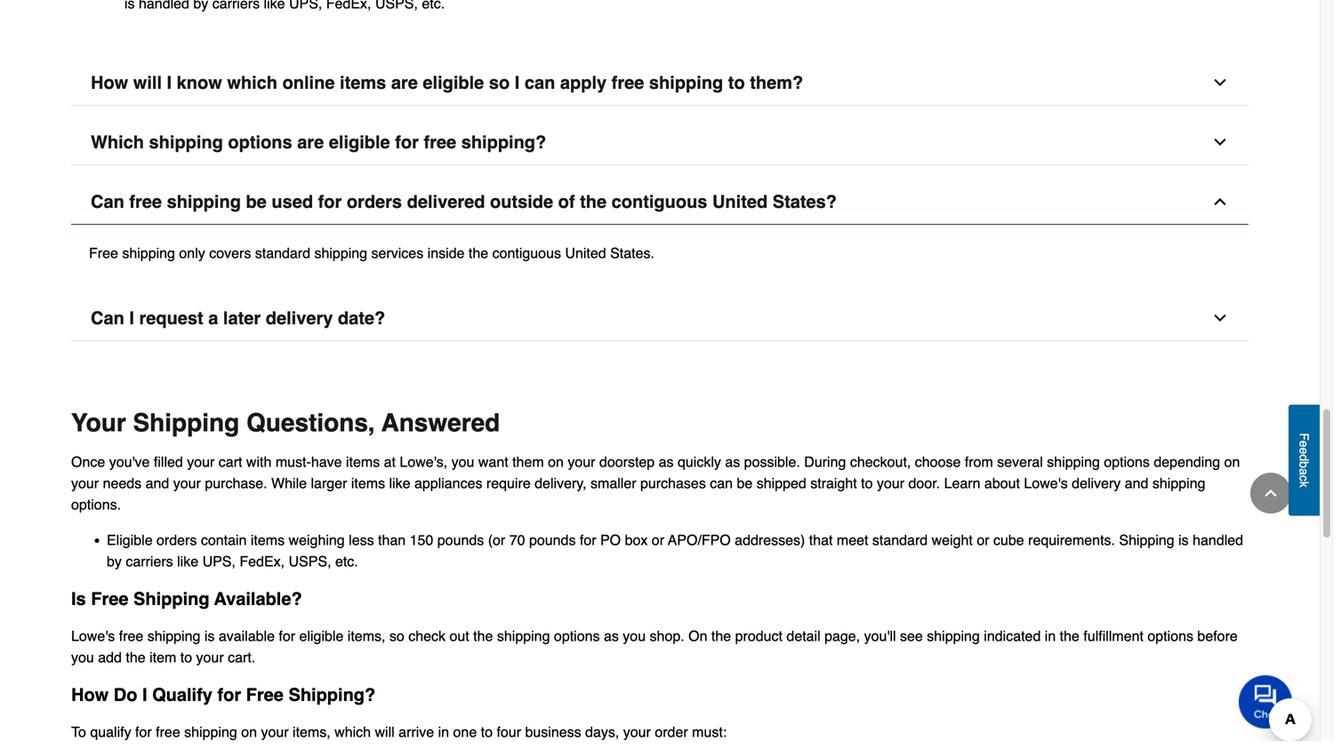 Task type: describe. For each thing, give the bounding box(es) containing it.
qualify
[[152, 685, 213, 706]]

can free shipping be used for orders delivered outside of the contiguous united states?
[[91, 192, 837, 212]]

online
[[282, 72, 335, 93]]

f e e d b a c k
[[1297, 433, 1312, 488]]

covers
[[209, 245, 251, 261]]

indicated
[[984, 628, 1041, 645]]

is inside 'lowe's free shipping is available for eligible items, so check out the shipping options as you shop. on the product detail page, you'll see shipping indicated in the fulfillment options before you add the item to your cart.'
[[204, 628, 215, 645]]

your left cart
[[187, 454, 215, 470]]

delivered
[[407, 192, 485, 212]]

for inside button
[[318, 192, 342, 212]]

page,
[[825, 628, 860, 645]]

for down cart. in the left of the page
[[217, 685, 241, 706]]

item
[[149, 650, 176, 666]]

choose
[[915, 454, 961, 470]]

is inside eligible orders contain items weighing less than 150 pounds (or 70 pounds for po box or apo/fpo addresses) that meet standard weight or cube requirements. shipping is handled by carriers like ups, fedex, usps, etc.
[[1179, 532, 1189, 549]]

1 vertical spatial free
[[91, 589, 129, 610]]

0 horizontal spatial contiguous
[[492, 245, 561, 261]]

0 horizontal spatial on
[[241, 724, 257, 741]]

1 vertical spatial are
[[297, 132, 324, 152]]

chat invite button image
[[1239, 675, 1293, 729]]

meet
[[837, 532, 869, 549]]

you inside once you've filled your cart with must-have items at lowe's, you want them on your doorstep as quickly as possible. during checkout, choose from several shipping options depending on your needs and your purchase. while larger items like appliances require delivery, smaller purchases can be shipped straight to your door. learn about lowe's delivery and shipping options.
[[452, 454, 474, 470]]

for right qualify
[[135, 724, 152, 741]]

is free shipping available?
[[71, 589, 302, 610]]

requirements.
[[1028, 532, 1115, 549]]

your left order
[[623, 724, 651, 741]]

c
[[1297, 475, 1312, 482]]

2 horizontal spatial as
[[725, 454, 740, 470]]

shipping right see
[[927, 628, 980, 645]]

in inside 'lowe's free shipping is available for eligible items, so check out the shipping options as you shop. on the product detail page, you'll see shipping indicated in the fulfillment options before you add the item to your cart.'
[[1045, 628, 1056, 645]]

po
[[600, 532, 621, 549]]

delivery,
[[535, 475, 587, 492]]

outside
[[490, 192, 553, 212]]

as inside 'lowe's free shipping is available for eligible items, so check out the shipping options as you shop. on the product detail page, you'll see shipping indicated in the fulfillment options before you add the item to your cart.'
[[604, 628, 619, 645]]

possible.
[[744, 454, 800, 470]]

the right on
[[712, 628, 731, 645]]

so inside 'lowe's free shipping is available for eligible items, so check out the shipping options as you shop. on the product detail page, you'll see shipping indicated in the fulfillment options before you add the item to your cart.'
[[390, 628, 405, 645]]

for inside 'lowe's free shipping is available for eligible items, so check out the shipping options as you shop. on the product detail page, you'll see shipping indicated in the fulfillment options before you add the item to your cart.'
[[279, 628, 295, 645]]

ups,
[[202, 554, 236, 570]]

i right do
[[142, 685, 147, 706]]

date?
[[338, 308, 385, 329]]

2 or from the left
[[977, 532, 990, 549]]

2 vertical spatial free
[[246, 685, 284, 706]]

will inside button
[[133, 72, 162, 93]]

0 vertical spatial standard
[[255, 245, 310, 261]]

less
[[349, 532, 374, 549]]

2 horizontal spatial on
[[1224, 454, 1240, 470]]

shipping?
[[289, 685, 376, 706]]

can i request a later delivery date? button
[[71, 296, 1249, 342]]

shipping inside eligible orders contain items weighing less than 150 pounds (or 70 pounds for po box or apo/fpo addresses) that meet standard weight or cube requirements. shipping is handled by carriers like ups, fedex, usps, etc.
[[1119, 532, 1175, 549]]

with
[[246, 454, 272, 470]]

of
[[558, 192, 575, 212]]

quickly
[[678, 454, 721, 470]]

items, for so
[[348, 628, 386, 645]]

once you've filled your cart with must-have items at lowe's, you want them on your doorstep as quickly as possible. during checkout, choose from several shipping options depending on your needs and your purchase. while larger items like appliances require delivery, smaller purchases can be shipped straight to your door. learn about lowe's delivery and shipping options.
[[71, 454, 1240, 513]]

states?
[[773, 192, 837, 212]]

later
[[223, 308, 261, 329]]

how for how do i qualify for free shipping?
[[71, 685, 109, 706]]

d
[[1297, 455, 1312, 462]]

which shipping options are eligible for free shipping?
[[91, 132, 546, 152]]

shipping?
[[461, 132, 546, 152]]

shipping right out
[[497, 628, 550, 645]]

eligible inside the which shipping options are eligible for free shipping? button
[[329, 132, 390, 152]]

available
[[219, 628, 275, 645]]

delivery inside button
[[266, 308, 333, 329]]

shipping down know
[[149, 132, 223, 152]]

inside
[[428, 245, 465, 261]]

during
[[804, 454, 846, 470]]

from
[[965, 454, 993, 470]]

2 and from the left
[[1125, 475, 1149, 492]]

on
[[689, 628, 708, 645]]

that
[[809, 532, 833, 549]]

contain
[[201, 532, 247, 549]]

learn
[[944, 475, 981, 492]]

by
[[107, 554, 122, 570]]

free down qualify
[[156, 724, 180, 741]]

0 vertical spatial a
[[208, 308, 218, 329]]

your up delivery, in the bottom left of the page
[[568, 454, 596, 470]]

than
[[378, 532, 406, 549]]

fedex,
[[240, 554, 285, 570]]

orders inside eligible orders contain items weighing less than 150 pounds (or 70 pounds for po box or apo/fpo addresses) that meet standard weight or cube requirements. shipping is handled by carriers like ups, fedex, usps, etc.
[[157, 532, 197, 549]]

request
[[139, 308, 203, 329]]

days,
[[585, 724, 619, 741]]

arrive
[[399, 724, 434, 741]]

chevron up image inside can free shipping be used for orders delivered outside of the contiguous united states? button
[[1212, 193, 1229, 211]]

so inside button
[[489, 72, 510, 93]]

you've
[[109, 454, 150, 470]]

the right out
[[473, 628, 493, 645]]

1 or from the left
[[652, 532, 664, 549]]

have
[[311, 454, 342, 470]]

chevron down image for can i request a later delivery date?
[[1212, 309, 1229, 327]]

standard inside eligible orders contain items weighing less than 150 pounds (or 70 pounds for po box or apo/fpo addresses) that meet standard weight or cube requirements. shipping is handled by carriers like ups, fedex, usps, etc.
[[873, 532, 928, 549]]

needs
[[103, 475, 142, 492]]

(or
[[488, 532, 505, 549]]

like inside once you've filled your cart with must-have items at lowe's, you want them on your doorstep as quickly as possible. during checkout, choose from several shipping options depending on your needs and your purchase. while larger items like appliances require delivery, smaller purchases can be shipped straight to your door. learn about lowe's delivery and shipping options.
[[389, 475, 411, 492]]

the inside button
[[580, 192, 607, 212]]

i left know
[[167, 72, 172, 93]]

eligible inside 'lowe's free shipping is available for eligible items, so check out the shipping options as you shop. on the product detail page, you'll see shipping indicated in the fulfillment options before you add the item to your cart.'
[[299, 628, 344, 645]]

contiguous inside button
[[612, 192, 708, 212]]

weighing
[[289, 532, 345, 549]]

0 vertical spatial shipping
[[133, 409, 239, 438]]

to qualify for free shipping on your items, which will arrive in one to four business days, your order must:
[[71, 724, 727, 741]]

your down how do i qualify for free shipping?
[[261, 724, 289, 741]]

1 vertical spatial in
[[438, 724, 449, 741]]

available?
[[214, 589, 302, 610]]

depending
[[1154, 454, 1221, 470]]

shipping inside button
[[167, 192, 241, 212]]

states.
[[610, 245, 655, 261]]

etc.
[[335, 554, 358, 570]]

about
[[985, 475, 1020, 492]]

which
[[91, 132, 144, 152]]

lowe's free shipping is available for eligible items, so check out the shipping options as you shop. on the product detail page, you'll see shipping indicated in the fulfillment options before you add the item to your cart.
[[71, 628, 1238, 666]]

cube
[[994, 532, 1024, 549]]

f
[[1297, 433, 1312, 441]]

2 vertical spatial shipping
[[133, 589, 210, 610]]

1 e from the top
[[1297, 441, 1312, 448]]

which inside button
[[227, 72, 278, 93]]

smaller
[[591, 475, 636, 492]]

shipping up the which shipping options are eligible for free shipping? button
[[649, 72, 723, 93]]

appliances
[[414, 475, 483, 492]]

options.
[[71, 497, 121, 513]]

1 horizontal spatial which
[[335, 724, 371, 741]]

eligible orders contain items weighing less than 150 pounds (or 70 pounds for po box or apo/fpo addresses) that meet standard weight or cube requirements. shipping is handled by carriers like ups, fedex, usps, etc.
[[107, 532, 1244, 570]]

them
[[512, 454, 544, 470]]

require
[[486, 475, 531, 492]]

how will i know which online items are eligible so i can apply free shipping to them? button
[[71, 60, 1249, 106]]

0 vertical spatial free
[[89, 245, 118, 261]]

them?
[[750, 72, 803, 93]]

items down at
[[351, 475, 385, 492]]

orders inside button
[[347, 192, 402, 212]]

services
[[371, 245, 424, 261]]

shipped
[[757, 475, 807, 492]]

which shipping options are eligible for free shipping? button
[[71, 120, 1249, 165]]

one
[[453, 724, 477, 741]]

1 vertical spatial you
[[623, 628, 646, 645]]

at
[[384, 454, 396, 470]]

items, for which
[[293, 724, 331, 741]]

i up shipping?
[[515, 72, 520, 93]]

can i request a later delivery date?
[[91, 308, 385, 329]]

f e e d b a c k button
[[1289, 405, 1320, 516]]

0 vertical spatial are
[[391, 72, 418, 93]]

to right one
[[481, 724, 493, 741]]

1 horizontal spatial as
[[659, 454, 674, 470]]

business
[[525, 724, 581, 741]]



Task type: locate. For each thing, give the bounding box(es) containing it.
your shipping questions, answered
[[71, 409, 500, 438]]

your
[[187, 454, 215, 470], [568, 454, 596, 470], [71, 475, 99, 492], [173, 475, 201, 492], [877, 475, 905, 492], [196, 650, 224, 666], [261, 724, 289, 741], [623, 724, 651, 741]]

to
[[71, 724, 86, 741]]

1 horizontal spatial you
[[452, 454, 474, 470]]

can left apply
[[525, 72, 555, 93]]

purchases
[[640, 475, 706, 492]]

be left used
[[246, 192, 267, 212]]

the right of
[[580, 192, 607, 212]]

shop.
[[650, 628, 685, 645]]

be inside button
[[246, 192, 267, 212]]

eligible
[[423, 72, 484, 93], [329, 132, 390, 152], [299, 628, 344, 645]]

once
[[71, 454, 105, 470]]

1 horizontal spatial delivery
[[1072, 475, 1121, 492]]

1 vertical spatial how
[[71, 685, 109, 706]]

0 horizontal spatial pounds
[[437, 532, 484, 549]]

can
[[91, 192, 124, 212], [91, 308, 124, 329]]

1 horizontal spatial so
[[489, 72, 510, 93]]

qualify
[[90, 724, 131, 741]]

on down how do i qualify for free shipping?
[[241, 724, 257, 741]]

items inside eligible orders contain items weighing less than 150 pounds (or 70 pounds for po box or apo/fpo addresses) that meet standard weight or cube requirements. shipping is handled by carriers like ups, fedex, usps, etc.
[[251, 532, 285, 549]]

on up delivery, in the bottom left of the page
[[548, 454, 564, 470]]

1 horizontal spatial pounds
[[529, 532, 576, 549]]

add
[[98, 650, 122, 666]]

1 horizontal spatial like
[[389, 475, 411, 492]]

standard right meet
[[873, 532, 928, 549]]

0 horizontal spatial as
[[604, 628, 619, 645]]

is
[[1179, 532, 1189, 549], [204, 628, 215, 645]]

for
[[395, 132, 419, 152], [318, 192, 342, 212], [580, 532, 596, 549], [279, 628, 295, 645], [217, 685, 241, 706], [135, 724, 152, 741]]

is left handled
[[1179, 532, 1189, 549]]

items, left the check
[[348, 628, 386, 645]]

0 vertical spatial which
[[227, 72, 278, 93]]

0 horizontal spatial will
[[133, 72, 162, 93]]

2 vertical spatial eligible
[[299, 628, 344, 645]]

1 vertical spatial delivery
[[1072, 475, 1121, 492]]

1 vertical spatial which
[[335, 724, 371, 741]]

shipping down how do i qualify for free shipping?
[[184, 724, 237, 741]]

delivery up requirements.
[[1072, 475, 1121, 492]]

for up delivered
[[395, 132, 419, 152]]

pounds left (or
[[437, 532, 484, 549]]

for right used
[[318, 192, 342, 212]]

to right item
[[180, 650, 192, 666]]

0 vertical spatial like
[[389, 475, 411, 492]]

items, inside 'lowe's free shipping is available for eligible items, so check out the shipping options as you shop. on the product detail page, you'll see shipping indicated in the fulfillment options before you add the item to your cart.'
[[348, 628, 386, 645]]

1 vertical spatial can
[[91, 308, 124, 329]]

free down cart. in the left of the page
[[246, 685, 284, 706]]

which right know
[[227, 72, 278, 93]]

0 horizontal spatial like
[[177, 554, 198, 570]]

order
[[655, 724, 688, 741]]

2 horizontal spatial you
[[623, 628, 646, 645]]

70
[[509, 532, 525, 549]]

delivery inside once you've filled your cart with must-have items at lowe's, you want them on your doorstep as quickly as possible. during checkout, choose from several shipping options depending on your needs and your purchase. while larger items like appliances require delivery, smaller purchases can be shipped straight to your door. learn about lowe's delivery and shipping options.
[[1072, 475, 1121, 492]]

chevron down image inside can i request a later delivery date? button
[[1212, 309, 1229, 327]]

product
[[735, 628, 783, 645]]

1 horizontal spatial contiguous
[[612, 192, 708, 212]]

can inside button
[[525, 72, 555, 93]]

handled
[[1193, 532, 1244, 549]]

like down at
[[389, 475, 411, 492]]

the left fulfillment
[[1060, 628, 1080, 645]]

the right inside
[[469, 245, 488, 261]]

addresses)
[[735, 532, 805, 549]]

1 vertical spatial will
[[375, 724, 395, 741]]

united left states?
[[712, 192, 768, 212]]

1 horizontal spatial in
[[1045, 628, 1056, 645]]

0 horizontal spatial in
[[438, 724, 449, 741]]

or left cube
[[977, 532, 990, 549]]

can inside once you've filled your cart with must-have items at lowe's, you want them on your doorstep as quickly as possible. during checkout, choose from several shipping options depending on your needs and your purchase. while larger items like appliances require delivery, smaller purchases can be shipped straight to your door. learn about lowe's delivery and shipping options.
[[710, 475, 733, 492]]

how up which
[[91, 72, 128, 93]]

can inside button
[[91, 308, 124, 329]]

free
[[89, 245, 118, 261], [91, 589, 129, 610], [246, 685, 284, 706]]

1 horizontal spatial will
[[375, 724, 395, 741]]

2 pounds from the left
[[529, 532, 576, 549]]

0 horizontal spatial which
[[227, 72, 278, 93]]

1 horizontal spatial a
[[1297, 469, 1312, 475]]

shipping up filled
[[133, 409, 239, 438]]

united inside button
[[712, 192, 768, 212]]

1 horizontal spatial items,
[[348, 628, 386, 645]]

0 horizontal spatial standard
[[255, 245, 310, 261]]

on right depending
[[1224, 454, 1240, 470]]

items inside button
[[340, 72, 386, 93]]

0 horizontal spatial orders
[[157, 532, 197, 549]]

0 horizontal spatial united
[[565, 245, 606, 261]]

0 horizontal spatial a
[[208, 308, 218, 329]]

which
[[227, 72, 278, 93], [335, 724, 371, 741]]

1 horizontal spatial orders
[[347, 192, 402, 212]]

orders up carriers
[[157, 532, 197, 549]]

0 vertical spatial can
[[91, 192, 124, 212]]

shipping down depending
[[1153, 475, 1206, 492]]

1 horizontal spatial are
[[391, 72, 418, 93]]

lowe's up add
[[71, 628, 115, 645]]

2 chevron down image from the top
[[1212, 309, 1229, 327]]

1 chevron down image from the top
[[1212, 74, 1229, 92]]

you'll
[[864, 628, 896, 645]]

see
[[900, 628, 923, 645]]

shipping left services
[[314, 245, 367, 261]]

1 vertical spatial eligible
[[329, 132, 390, 152]]

1 vertical spatial chevron down image
[[1212, 309, 1229, 327]]

0 vertical spatial how
[[91, 72, 128, 93]]

0 vertical spatial items,
[[348, 628, 386, 645]]

door.
[[909, 475, 940, 492]]

0 vertical spatial united
[[712, 192, 768, 212]]

1 and from the left
[[146, 475, 169, 492]]

0 vertical spatial delivery
[[266, 308, 333, 329]]

0 vertical spatial is
[[1179, 532, 1189, 549]]

chevron down image
[[1212, 74, 1229, 92], [1212, 309, 1229, 327]]

for inside eligible orders contain items weighing less than 150 pounds (or 70 pounds for po box or apo/fpo addresses) that meet standard weight or cube requirements. shipping is handled by carriers like ups, fedex, usps, etc.
[[580, 532, 596, 549]]

united
[[712, 192, 768, 212], [565, 245, 606, 261]]

you
[[452, 454, 474, 470], [623, 628, 646, 645], [71, 650, 94, 666]]

usps,
[[289, 554, 331, 570]]

pounds right 70
[[529, 532, 576, 549]]

shipping up only
[[167, 192, 241, 212]]

shipping
[[133, 409, 239, 438], [1119, 532, 1175, 549], [133, 589, 210, 610]]

lowe's inside 'lowe's free shipping is available for eligible items, so check out the shipping options as you shop. on the product detail page, you'll see shipping indicated in the fulfillment options before you add the item to your cart.'
[[71, 628, 115, 645]]

e
[[1297, 441, 1312, 448], [1297, 448, 1312, 455]]

answered
[[382, 409, 500, 438]]

can down which
[[91, 192, 124, 212]]

detail
[[787, 628, 821, 645]]

be inside once you've filled your cart with must-have items at lowe's, you want them on your doorstep as quickly as possible. during checkout, choose from several shipping options depending on your needs and your purchase. while larger items like appliances require delivery, smaller purchases can be shipped straight to your door. learn about lowe's delivery and shipping options.
[[737, 475, 753, 492]]

doorstep
[[599, 454, 655, 470]]

1 horizontal spatial is
[[1179, 532, 1189, 549]]

0 horizontal spatial items,
[[293, 724, 331, 741]]

how do i qualify for free shipping?
[[71, 685, 376, 706]]

or
[[652, 532, 664, 549], [977, 532, 990, 549]]

2 e from the top
[[1297, 448, 1312, 455]]

as up purchases
[[659, 454, 674, 470]]

shipping right several
[[1047, 454, 1100, 470]]

carriers
[[126, 554, 173, 570]]

filled
[[154, 454, 183, 470]]

0 horizontal spatial chevron up image
[[1212, 193, 1229, 211]]

can for can i request a later delivery date?
[[91, 308, 124, 329]]

a up k
[[1297, 469, 1312, 475]]

0 horizontal spatial lowe's
[[71, 628, 115, 645]]

so up shipping?
[[489, 72, 510, 93]]

1 pounds from the left
[[437, 532, 484, 549]]

items up "fedex," on the bottom
[[251, 532, 285, 549]]

scroll to top element
[[1251, 473, 1292, 514]]

2 vertical spatial you
[[71, 650, 94, 666]]

1 horizontal spatial or
[[977, 532, 990, 549]]

you left add
[[71, 650, 94, 666]]

your down filled
[[173, 475, 201, 492]]

i left request
[[129, 308, 134, 329]]

1 horizontal spatial united
[[712, 192, 768, 212]]

in left one
[[438, 724, 449, 741]]

chevron up image left k
[[1262, 485, 1280, 503]]

1 horizontal spatial lowe's
[[1024, 475, 1068, 492]]

can down quickly
[[710, 475, 733, 492]]

free up delivered
[[424, 132, 456, 152]]

so left the check
[[390, 628, 405, 645]]

you left shop.
[[623, 628, 646, 645]]

2 can from the top
[[91, 308, 124, 329]]

can
[[525, 72, 555, 93], [710, 475, 733, 492]]

to left them?
[[728, 72, 745, 93]]

free inside 'lowe's free shipping is available for eligible items, so check out the shipping options as you shop. on the product detail page, you'll see shipping indicated in the fulfillment options before you add the item to your cart.'
[[119, 628, 143, 645]]

want
[[478, 454, 508, 470]]

can inside button
[[91, 192, 124, 212]]

1 vertical spatial chevron up image
[[1262, 485, 1280, 503]]

the right add
[[126, 650, 146, 666]]

0 horizontal spatial can
[[525, 72, 555, 93]]

cart.
[[228, 650, 255, 666]]

be
[[246, 192, 267, 212], [737, 475, 753, 492]]

shipping down carriers
[[133, 589, 210, 610]]

in
[[1045, 628, 1056, 645], [438, 724, 449, 741]]

1 horizontal spatial standard
[[873, 532, 928, 549]]

purchase.
[[205, 475, 267, 492]]

1 vertical spatial items,
[[293, 724, 331, 741]]

cart
[[219, 454, 242, 470]]

0 horizontal spatial be
[[246, 192, 267, 212]]

0 horizontal spatial and
[[146, 475, 169, 492]]

0 vertical spatial orders
[[347, 192, 402, 212]]

options inside once you've filled your cart with must-have items at lowe's, you want them on your doorstep as quickly as possible. during checkout, choose from several shipping options depending on your needs and your purchase. while larger items like appliances require delivery, smaller purchases can be shipped straight to your door. learn about lowe's delivery and shipping options.
[[1104, 454, 1150, 470]]

free left only
[[89, 245, 118, 261]]

1 horizontal spatial chevron up image
[[1262, 485, 1280, 503]]

fulfillment
[[1084, 628, 1144, 645]]

to inside once you've filled your cart with must-have items at lowe's, you want them on your doorstep as quickly as possible. during checkout, choose from several shipping options depending on your needs and your purchase. while larger items like appliances require delivery, smaller purchases can be shipped straight to your door. learn about lowe's delivery and shipping options.
[[861, 475, 873, 492]]

which down shipping?
[[335, 724, 371, 741]]

k
[[1297, 482, 1312, 488]]

can left request
[[91, 308, 124, 329]]

0 vertical spatial can
[[525, 72, 555, 93]]

before
[[1198, 628, 1238, 645]]

how inside button
[[91, 72, 128, 93]]

0 vertical spatial eligible
[[423, 72, 484, 93]]

lowe's inside once you've filled your cart with must-have items at lowe's, you want them on your doorstep as quickly as possible. during checkout, choose from several shipping options depending on your needs and your purchase. while larger items like appliances require delivery, smaller purchases can be shipped straight to your door. learn about lowe's delivery and shipping options.
[[1024, 475, 1068, 492]]

to inside button
[[728, 72, 745, 93]]

is
[[71, 589, 86, 610]]

b
[[1297, 462, 1312, 469]]

several
[[997, 454, 1043, 470]]

will left know
[[133, 72, 162, 93]]

free down which
[[129, 192, 162, 212]]

free
[[612, 72, 644, 93], [424, 132, 456, 152], [129, 192, 162, 212], [119, 628, 143, 645], [156, 724, 180, 741]]

or right box
[[652, 532, 664, 549]]

free shipping only covers standard shipping services inside the contiguous united states.
[[89, 245, 655, 261]]

1 vertical spatial a
[[1297, 469, 1312, 475]]

like inside eligible orders contain items weighing less than 150 pounds (or 70 pounds for po box or apo/fpo addresses) that meet standard weight or cube requirements. shipping is handled by carriers like ups, fedex, usps, etc.
[[177, 554, 198, 570]]

shipping left only
[[122, 245, 175, 261]]

for left po
[[580, 532, 596, 549]]

must:
[[692, 724, 727, 741]]

contiguous up states.
[[612, 192, 708, 212]]

your down checkout,
[[877, 475, 905, 492]]

you up appliances
[[452, 454, 474, 470]]

your left cart. in the left of the page
[[196, 650, 224, 666]]

0 horizontal spatial or
[[652, 532, 664, 549]]

chevron down image
[[1212, 133, 1229, 151]]

150
[[410, 532, 433, 549]]

your down once
[[71, 475, 99, 492]]

free up add
[[119, 628, 143, 645]]

are
[[391, 72, 418, 93], [297, 132, 324, 152]]

to inside 'lowe's free shipping is available for eligible items, so check out the shipping options as you shop. on the product detail page, you'll see shipping indicated in the fulfillment options before you add the item to your cart.'
[[180, 650, 192, 666]]

1 vertical spatial orders
[[157, 532, 197, 549]]

how for how will i know which online items are eligible so i can apply free shipping to them?
[[91, 72, 128, 93]]

1 horizontal spatial can
[[710, 475, 733, 492]]

orders up free shipping only covers standard shipping services inside the contiguous united states.
[[347, 192, 402, 212]]

your
[[71, 409, 126, 438]]

like left ups,
[[177, 554, 198, 570]]

the
[[580, 192, 607, 212], [469, 245, 488, 261], [473, 628, 493, 645], [712, 628, 731, 645], [1060, 628, 1080, 645], [126, 650, 146, 666]]

options inside button
[[228, 132, 292, 152]]

0 horizontal spatial so
[[390, 628, 405, 645]]

items
[[340, 72, 386, 93], [346, 454, 380, 470], [351, 475, 385, 492], [251, 532, 285, 549]]

e up b
[[1297, 448, 1312, 455]]

eligible inside how will i know which online items are eligible so i can apply free shipping to them? button
[[423, 72, 484, 93]]

free inside button
[[129, 192, 162, 212]]

on
[[548, 454, 564, 470], [1224, 454, 1240, 470], [241, 724, 257, 741]]

as right quickly
[[725, 454, 740, 470]]

1 horizontal spatial and
[[1125, 475, 1149, 492]]

items right the online
[[340, 72, 386, 93]]

1 vertical spatial lowe's
[[71, 628, 115, 645]]

questions,
[[246, 409, 375, 438]]

be down possible.
[[737, 475, 753, 492]]

1 vertical spatial like
[[177, 554, 198, 570]]

0 horizontal spatial are
[[297, 132, 324, 152]]

0 horizontal spatial you
[[71, 650, 94, 666]]

0 vertical spatial chevron up image
[[1212, 193, 1229, 211]]

1 horizontal spatial be
[[737, 475, 753, 492]]

lowe's down several
[[1024, 475, 1068, 492]]

can for can free shipping be used for orders delivered outside of the contiguous united states?
[[91, 192, 124, 212]]

1 vertical spatial be
[[737, 475, 753, 492]]

0 horizontal spatial delivery
[[266, 308, 333, 329]]

for inside button
[[395, 132, 419, 152]]

0 vertical spatial lowe's
[[1024, 475, 1068, 492]]

1 vertical spatial standard
[[873, 532, 928, 549]]

to
[[728, 72, 745, 93], [861, 475, 873, 492], [180, 650, 192, 666], [481, 724, 493, 741]]

0 vertical spatial be
[[246, 192, 267, 212]]

will left arrive
[[375, 724, 395, 741]]

a
[[208, 308, 218, 329], [1297, 469, 1312, 475]]

i
[[167, 72, 172, 93], [515, 72, 520, 93], [129, 308, 134, 329], [142, 685, 147, 706]]

is left available
[[204, 628, 215, 645]]

box
[[625, 532, 648, 549]]

0 horizontal spatial is
[[204, 628, 215, 645]]

items left at
[[346, 454, 380, 470]]

know
[[177, 72, 222, 93]]

chevron down image for how will i know which online items are eligible so i can apply free shipping to them?
[[1212, 74, 1229, 92]]

shipping
[[649, 72, 723, 93], [149, 132, 223, 152], [167, 192, 241, 212], [122, 245, 175, 261], [314, 245, 367, 261], [1047, 454, 1100, 470], [1153, 475, 1206, 492], [147, 628, 200, 645], [497, 628, 550, 645], [927, 628, 980, 645], [184, 724, 237, 741]]

chevron up image inside scroll to top element
[[1262, 485, 1280, 503]]

1 vertical spatial can
[[710, 475, 733, 492]]

so
[[489, 72, 510, 93], [390, 628, 405, 645]]

0 vertical spatial chevron down image
[[1212, 74, 1229, 92]]

1 vertical spatial united
[[565, 245, 606, 261]]

0 vertical spatial will
[[133, 72, 162, 93]]

your inside 'lowe's free shipping is available for eligible items, so check out the shipping options as you shop. on the product detail page, you'll see shipping indicated in the fulfillment options before you add the item to your cart.'
[[196, 650, 224, 666]]

how left do
[[71, 685, 109, 706]]

a left later on the top left of the page
[[208, 308, 218, 329]]

apo/fpo
[[668, 532, 731, 549]]

1 vertical spatial shipping
[[1119, 532, 1175, 549]]

1 vertical spatial contiguous
[[492, 245, 561, 261]]

shipping up item
[[147, 628, 200, 645]]

in right indicated
[[1045, 628, 1056, 645]]

used
[[272, 192, 313, 212]]

shipping left handled
[[1119, 532, 1175, 549]]

1 horizontal spatial on
[[548, 454, 564, 470]]

0 vertical spatial you
[[452, 454, 474, 470]]

items, down shipping?
[[293, 724, 331, 741]]

eligible
[[107, 532, 153, 549]]

straight
[[811, 475, 857, 492]]

1 vertical spatial is
[[204, 628, 215, 645]]

free right apply
[[612, 72, 644, 93]]

chevron up image down chevron down icon
[[1212, 193, 1229, 211]]

chevron down image inside how will i know which online items are eligible so i can apply free shipping to them? button
[[1212, 74, 1229, 92]]

united left states.
[[565, 245, 606, 261]]

i inside can i request a later delivery date? button
[[129, 308, 134, 329]]

to down checkout,
[[861, 475, 873, 492]]

1 can from the top
[[91, 192, 124, 212]]

free right is on the left bottom
[[91, 589, 129, 610]]

contiguous down outside
[[492, 245, 561, 261]]

out
[[450, 628, 469, 645]]

chevron up image
[[1212, 193, 1229, 211], [1262, 485, 1280, 503]]



Task type: vqa. For each thing, say whether or not it's contained in the screenshot.
the right as
yes



